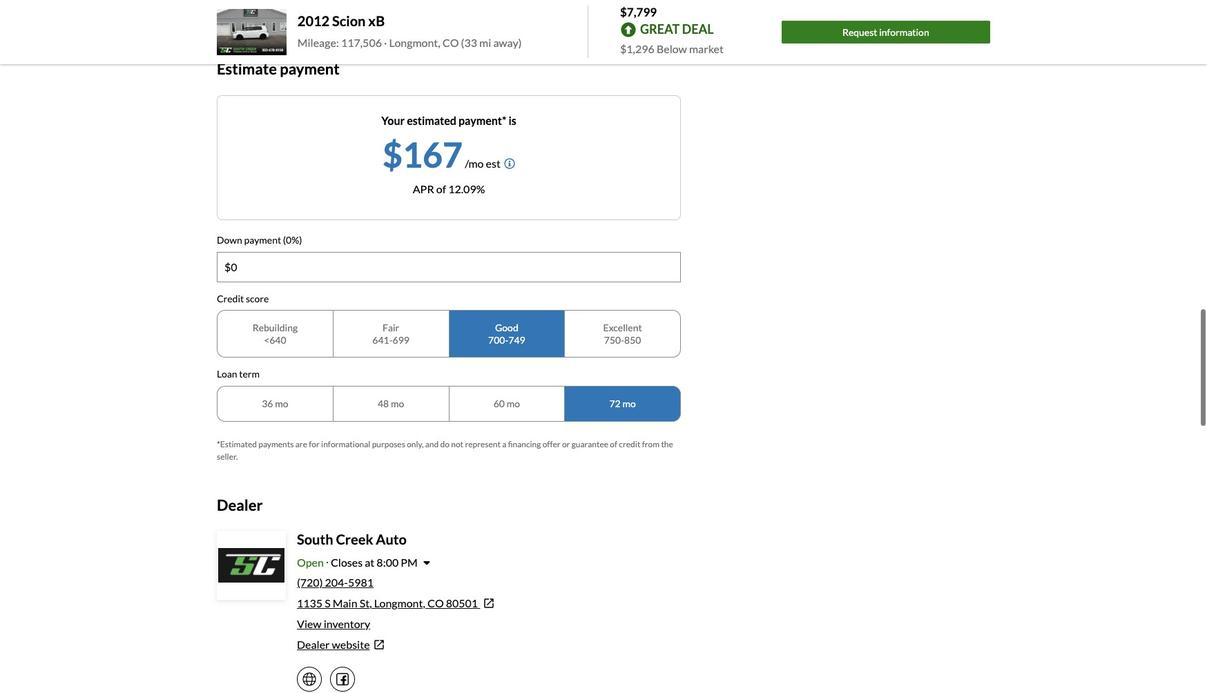 Task type: describe. For each thing, give the bounding box(es) containing it.
estimate payment
[[217, 60, 340, 78]]

1135
[[297, 597, 323, 610]]

below
[[657, 42, 687, 55]]

dealer website link
[[297, 637, 681, 653]]

mo for 36 mo
[[275, 398, 288, 410]]

apr
[[413, 182, 434, 195]]

mo for 60 mo
[[507, 398, 520, 410]]

from
[[642, 439, 660, 449]]

closes
[[331, 556, 363, 569]]

open
[[297, 556, 324, 569]]

show price history link
[[217, 12, 306, 25]]

request
[[842, 26, 877, 38]]

view inventory link
[[297, 617, 370, 631]]

*estimated
[[217, 439, 257, 449]]

information
[[879, 26, 929, 38]]

2012
[[298, 13, 330, 29]]

<640
[[264, 334, 286, 346]]

away)
[[493, 36, 522, 49]]

(720) 204-5981
[[297, 576, 374, 589]]

mi
[[479, 36, 491, 49]]

great
[[640, 21, 680, 36]]

apr of 12.09%
[[413, 182, 485, 195]]

payment for estimate
[[280, 60, 340, 78]]

payments
[[258, 439, 294, 449]]

caret down image
[[423, 557, 430, 568]]

(0%)
[[283, 234, 302, 246]]

750-
[[604, 334, 624, 346]]

seller.
[[217, 451, 238, 462]]

south
[[297, 531, 333, 548]]

12.09%
[[448, 182, 485, 195]]

excellent 750-850
[[603, 322, 642, 346]]

or
[[562, 439, 570, 449]]

offer
[[543, 439, 560, 449]]

view
[[297, 617, 322, 631]]

fair
[[383, 322, 399, 334]]

dealer website
[[297, 638, 370, 651]]

auto
[[376, 531, 407, 548]]

dealer for dealer
[[217, 496, 263, 514]]

2012 scion xb mileage: 117,506 · longmont, co (33 mi away)
[[298, 13, 522, 49]]

72 mo
[[609, 398, 636, 410]]

*estimated payments are for informational purposes only, and do not represent a financing offer or guarantee of credit from the seller.
[[217, 439, 673, 462]]

down
[[217, 234, 242, 246]]

deal
[[682, 21, 714, 36]]

(720) 204-5981 link
[[297, 576, 374, 589]]

749
[[508, 334, 525, 346]]

$167
[[383, 134, 463, 175]]

117,506
[[341, 36, 382, 49]]

Down payment (0%) text field
[[218, 252, 680, 281]]

a
[[502, 439, 506, 449]]

641-
[[372, 334, 393, 346]]

request information button
[[781, 21, 990, 43]]

payment*
[[459, 114, 507, 127]]

represent
[[465, 439, 501, 449]]

699
[[393, 334, 409, 346]]

view inventory
[[297, 617, 370, 631]]

$1,296
[[620, 42, 655, 55]]

great deal
[[640, 21, 714, 36]]

rebuilding <640
[[253, 322, 298, 346]]

for
[[309, 439, 320, 449]]

fair 641-699
[[372, 322, 409, 346]]

credit
[[217, 293, 244, 304]]

2012 scion xb image
[[217, 9, 286, 55]]

of inside *estimated payments are for informational purposes only, and do not represent a financing offer or guarantee of credit from the seller.
[[610, 439, 617, 449]]

financing
[[508, 439, 541, 449]]

loan
[[217, 368, 237, 380]]

80501
[[446, 597, 478, 610]]

request information
[[842, 26, 929, 38]]

open closes at 8:00 pm
[[297, 556, 418, 569]]

estimated
[[407, 114, 456, 127]]

inventory
[[324, 617, 370, 631]]

info circle image
[[504, 158, 515, 169]]

co inside 2012 scion xb mileage: 117,506 · longmont, co (33 mi away)
[[443, 36, 459, 49]]

your estimated payment* is
[[381, 114, 516, 127]]

8:00
[[377, 556, 399, 569]]

main
[[333, 597, 357, 610]]

mo for 48 mo
[[391, 398, 404, 410]]

$7,799
[[620, 5, 657, 19]]

60
[[494, 398, 505, 410]]

show price history
[[217, 12, 306, 25]]

48 mo
[[378, 398, 404, 410]]



Task type: locate. For each thing, give the bounding box(es) containing it.
score
[[246, 293, 269, 304]]

longmont,
[[389, 36, 440, 49], [374, 597, 425, 610]]

purposes
[[372, 439, 405, 449]]

south creek auto image
[[218, 533, 285, 599]]

0 vertical spatial dealer
[[217, 496, 263, 514]]

4 mo from the left
[[623, 398, 636, 410]]

payment left (0%)
[[244, 234, 281, 246]]

0 vertical spatial of
[[436, 182, 446, 195]]

1135 s main st , longmont, co 80501
[[297, 597, 478, 610]]

only,
[[407, 439, 424, 449]]

dealer inside dealer website link
[[297, 638, 330, 651]]

longmont, right ,
[[374, 597, 425, 610]]

are
[[295, 439, 307, 449]]

850
[[624, 334, 641, 346]]

0 horizontal spatial of
[[436, 182, 446, 195]]

payment down mileage:
[[280, 60, 340, 78]]

204-
[[325, 576, 348, 589]]

guarantee
[[572, 439, 608, 449]]

rebuilding
[[253, 322, 298, 334]]

payment
[[280, 60, 340, 78], [244, 234, 281, 246]]

mo
[[275, 398, 288, 410], [391, 398, 404, 410], [507, 398, 520, 410], [623, 398, 636, 410]]

0 vertical spatial payment
[[280, 60, 340, 78]]

co left (33
[[443, 36, 459, 49]]

60 mo
[[494, 398, 520, 410]]

s
[[325, 597, 331, 610]]

est
[[486, 157, 501, 170]]

xb
[[368, 13, 385, 29]]

/mo
[[465, 157, 484, 170]]

loan term
[[217, 368, 260, 380]]

$167 /mo est
[[383, 134, 501, 175]]

700-
[[488, 334, 508, 346]]

price
[[246, 12, 270, 25]]

of left credit
[[610, 439, 617, 449]]

mo for 72 mo
[[623, 398, 636, 410]]

not
[[451, 439, 463, 449]]

scion
[[332, 13, 366, 29]]

at
[[365, 556, 375, 569]]

mo right 72
[[623, 398, 636, 410]]

36
[[262, 398, 273, 410]]

1 vertical spatial co
[[427, 597, 444, 610]]

mo right the 60
[[507, 398, 520, 410]]

·
[[384, 36, 387, 49]]

0 vertical spatial co
[[443, 36, 459, 49]]

dealer down view
[[297, 638, 330, 651]]

credit
[[619, 439, 640, 449]]

,
[[370, 597, 372, 610]]

dealer
[[217, 496, 263, 514], [297, 638, 330, 651]]

the
[[661, 439, 673, 449]]

of right apr
[[436, 182, 446, 195]]

longmont, right the ·
[[389, 36, 440, 49]]

1 vertical spatial longmont,
[[374, 597, 425, 610]]

is
[[509, 114, 516, 127]]

1 mo from the left
[[275, 398, 288, 410]]

$1,296 below market
[[620, 42, 724, 55]]

longmont, inside 2012 scion xb mileage: 117,506 · longmont, co (33 mi away)
[[389, 36, 440, 49]]

south creek auto
[[297, 531, 407, 548]]

dealer for dealer website
[[297, 638, 330, 651]]

good 700-749
[[488, 322, 525, 346]]

pm
[[401, 556, 418, 569]]

south creek auto link
[[297, 531, 407, 548]]

show
[[217, 12, 243, 25]]

history
[[272, 12, 306, 25]]

st
[[360, 597, 370, 610]]

your
[[381, 114, 405, 127]]

(720)
[[297, 576, 323, 589]]

excellent
[[603, 322, 642, 334]]

36 mo
[[262, 398, 288, 410]]

of
[[436, 182, 446, 195], [610, 439, 617, 449]]

2 mo from the left
[[391, 398, 404, 410]]

mo right 48
[[391, 398, 404, 410]]

1 vertical spatial payment
[[244, 234, 281, 246]]

dealer down "seller."
[[217, 496, 263, 514]]

co left 80501
[[427, 597, 444, 610]]

co
[[443, 36, 459, 49], [427, 597, 444, 610]]

5981
[[348, 576, 374, 589]]

72
[[609, 398, 621, 410]]

1 vertical spatial dealer
[[297, 638, 330, 651]]

down payment (0%)
[[217, 234, 302, 246]]

1 vertical spatial of
[[610, 439, 617, 449]]

3 mo from the left
[[507, 398, 520, 410]]

creek
[[336, 531, 373, 548]]

estimate
[[217, 60, 277, 78]]

website
[[332, 638, 370, 651]]

do
[[440, 439, 450, 449]]

mileage:
[[298, 36, 339, 49]]

and
[[425, 439, 439, 449]]

0 horizontal spatial dealer
[[217, 496, 263, 514]]

0 vertical spatial longmont,
[[389, 36, 440, 49]]

1 horizontal spatial dealer
[[297, 638, 330, 651]]

market
[[689, 42, 724, 55]]

informational
[[321, 439, 370, 449]]

48
[[378, 398, 389, 410]]

mo right "36"
[[275, 398, 288, 410]]

payment for down
[[244, 234, 281, 246]]

credit score
[[217, 293, 269, 304]]

1 horizontal spatial of
[[610, 439, 617, 449]]



Task type: vqa. For each thing, say whether or not it's contained in the screenshot.
Show
yes



